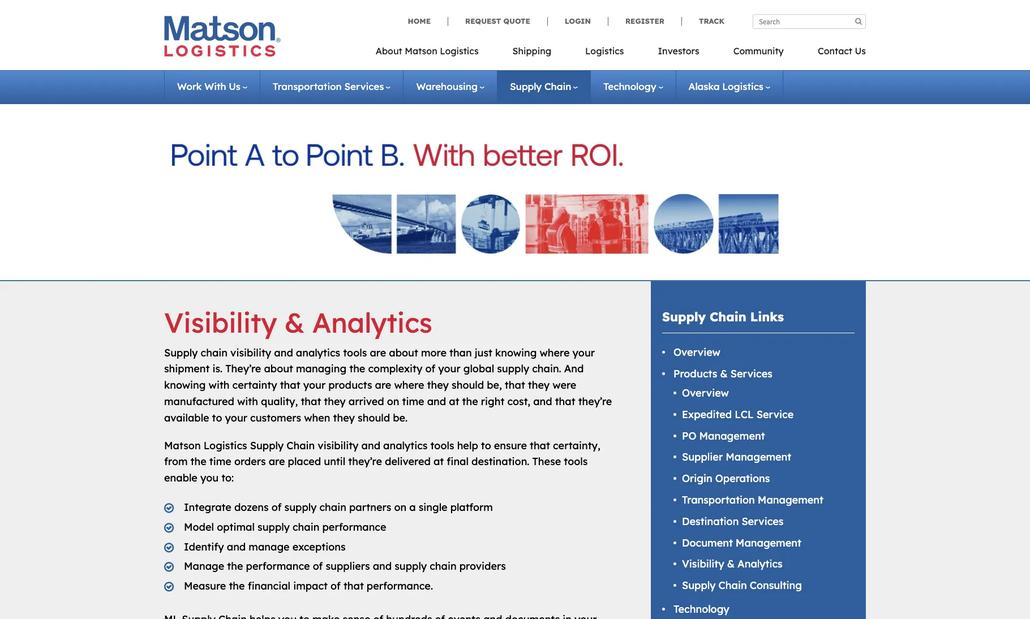 Task type: describe. For each thing, give the bounding box(es) containing it.
they're inside supply chain visibility and analytics tools are about more than just knowing where your shipment is. they're about managing the complexity of your global supply chain. and knowing with certainty that your products are where they should be, that they were manufactured with quality, that they arrived on time and at the right cost, and that they're available to your customers when they should be.
[[579, 395, 613, 408]]

transportation services
[[273, 80, 384, 92]]

po
[[683, 430, 697, 443]]

track link
[[682, 16, 725, 26]]

and up performance. at bottom
[[373, 560, 392, 573]]

visibility inside supply chain visibility and analytics tools are about more than just knowing where your shipment is. they're about managing the complexity of your global supply chain. and knowing with certainty that your products are where they should be, that they were manufactured with quality, that they arrived on time and at the right cost, and that they're available to your customers when they should be.
[[231, 346, 271, 359]]

transportation for transportation services
[[273, 80, 342, 92]]

manage
[[249, 541, 290, 554]]

expedited
[[683, 408, 733, 421]]

logistics down login
[[586, 45, 624, 57]]

just
[[475, 346, 493, 359]]

quote
[[504, 16, 531, 25]]

exceptions
[[293, 541, 346, 554]]

they right when
[[333, 412, 355, 425]]

work
[[177, 80, 202, 92]]

logistics down community link
[[723, 80, 764, 92]]

supply inside matson logistics supply chain visibility and analytics tools help to ensure that certainty, from the time orders are placed until they're delivered at final destination. these tools enable you to:
[[250, 439, 284, 452]]

to inside matson logistics supply chain visibility and analytics tools help to ensure that certainty, from the time orders are placed until they're delivered at final destination. these tools enable you to:
[[481, 439, 492, 452]]

optimal
[[217, 521, 255, 534]]

0 vertical spatial visibility & analytics
[[164, 306, 433, 340]]

technology link inside supply chain links section
[[674, 603, 730, 616]]

work with us link
[[177, 80, 248, 92]]

and right cost,
[[534, 395, 553, 408]]

us inside top menu navigation
[[856, 45, 867, 57]]

lcl
[[735, 408, 754, 421]]

management for document management
[[736, 537, 802, 550]]

on inside supply chain visibility and analytics tools are about more than just knowing where your shipment is. they're about managing the complexity of your global supply chain. and knowing with certainty that your products are where they should be, that they were manufactured with quality, that they arrived on time and at the right cost, and that they're available to your customers when they should be.
[[387, 395, 400, 408]]

the left right
[[463, 395, 479, 408]]

supply chain links section
[[637, 282, 881, 620]]

identify
[[184, 541, 224, 554]]

community
[[734, 45, 784, 57]]

enable
[[164, 472, 198, 485]]

0 vertical spatial are
[[370, 346, 386, 359]]

more
[[421, 346, 447, 359]]

your down than at the bottom of page
[[439, 363, 461, 376]]

1 vertical spatial are
[[375, 379, 392, 392]]

service
[[757, 408, 794, 421]]

supply chain link
[[510, 80, 578, 92]]

they're inside matson logistics supply chain visibility and analytics tools help to ensure that certainty, from the time orders are placed until they're delivered at final destination. these tools enable you to:
[[349, 456, 382, 469]]

quality,
[[261, 395, 298, 408]]

measure
[[184, 580, 226, 593]]

about
[[376, 45, 403, 57]]

0 vertical spatial &
[[285, 306, 305, 340]]

and up certainty
[[274, 346, 293, 359]]

request quote
[[466, 16, 531, 25]]

destination services
[[683, 515, 784, 528]]

supplier
[[683, 451, 723, 464]]

document
[[683, 537, 733, 550]]

links
[[751, 309, 784, 325]]

your down managing
[[303, 379, 326, 392]]

until
[[324, 456, 346, 469]]

available
[[164, 412, 209, 425]]

they're
[[226, 363, 261, 376]]

tools inside supply chain visibility and analytics tools are about more than just knowing where your shipment is. they're about managing the complexity of your global supply chain. and knowing with certainty that your products are where they should be, that they were manufactured with quality, that they arrived on time and at the right cost, and that they're available to your customers when they should be.
[[343, 346, 367, 359]]

Search search field
[[753, 14, 867, 29]]

they down chain.
[[528, 379, 550, 392]]

investors link
[[641, 42, 717, 65]]

at inside supply chain visibility and analytics tools are about more than just knowing where your shipment is. they're about managing the complexity of your global supply chain. and knowing with certainty that your products are where they should be, that they were manufactured with quality, that they arrived on time and at the right cost, and that they're available to your customers when they should be.
[[449, 395, 460, 408]]

0 vertical spatial where
[[540, 346, 570, 359]]

0 horizontal spatial analytics
[[312, 306, 433, 340]]

shipping link
[[496, 42, 569, 65]]

about matson logistics link
[[376, 42, 496, 65]]

certainty
[[233, 379, 277, 392]]

& for visibility & analytics "link"
[[728, 558, 735, 571]]

alaska logistics
[[689, 80, 764, 92]]

po management link
[[683, 430, 766, 443]]

management for supplier management
[[726, 451, 792, 464]]

from
[[164, 456, 188, 469]]

services for transportation
[[345, 80, 384, 92]]

operations
[[716, 473, 771, 486]]

overview link for technology
[[674, 346, 721, 359]]

are inside matson logistics supply chain visibility and analytics tools help to ensure that certainty, from the time orders are placed until they're delivered at final destination. these tools enable you to:
[[269, 456, 285, 469]]

login link
[[548, 16, 608, 26]]

complexity
[[368, 363, 423, 376]]

supply chain links
[[663, 309, 784, 325]]

suppliers
[[326, 560, 370, 573]]

supply for supply chain consulting
[[683, 580, 716, 593]]

and down more
[[428, 395, 446, 408]]

matson logistics image
[[164, 16, 281, 57]]

providers
[[460, 560, 506, 573]]

track
[[700, 16, 725, 25]]

alaska services image
[[172, 116, 859, 267]]

analytics inside matson logistics supply chain visibility and analytics tools help to ensure that certainty, from the time orders are placed until they're delivered at final destination. these tools enable you to:
[[384, 439, 428, 452]]

0 vertical spatial about
[[389, 346, 419, 359]]

products
[[329, 379, 372, 392]]

0 vertical spatial technology link
[[604, 80, 664, 92]]

that down suppliers
[[344, 580, 364, 593]]

consulting
[[750, 580, 803, 593]]

origin operations
[[683, 473, 771, 486]]

contact
[[818, 45, 853, 57]]

destination services link
[[683, 515, 784, 528]]

global
[[464, 363, 495, 376]]

management for po management
[[700, 430, 766, 443]]

they down products
[[324, 395, 346, 408]]

matson logistics supply chain visibility and analytics tools help to ensure that certainty, from the time orders are placed until they're delivered at final destination. these tools enable you to:
[[164, 439, 601, 485]]

the inside matson logistics supply chain visibility and analytics tools help to ensure that certainty, from the time orders are placed until they're delivered at final destination. these tools enable you to:
[[191, 456, 207, 469]]

register
[[626, 16, 665, 25]]

supply chain
[[510, 80, 572, 92]]

your up and
[[573, 346, 595, 359]]

final
[[447, 456, 469, 469]]

warehousing
[[417, 80, 478, 92]]

overview for po management
[[683, 387, 730, 400]]

search image
[[856, 18, 863, 25]]

than
[[450, 346, 472, 359]]

request quote link
[[448, 16, 548, 26]]

arrived
[[349, 395, 384, 408]]

document management
[[683, 537, 802, 550]]

& for products & services link
[[721, 368, 728, 381]]

partners
[[349, 501, 392, 514]]

analytics inside supply chain visibility and analytics tools are about more than just knowing where your shipment is. they're about managing the complexity of your global supply chain. and knowing with certainty that your products are where they should be, that they were manufactured with quality, that they arrived on time and at the right cost, and that they're available to your customers when they should be.
[[296, 346, 341, 359]]

is.
[[213, 363, 223, 376]]

performance.
[[367, 580, 433, 593]]

help
[[458, 439, 479, 452]]

manufactured
[[164, 395, 234, 408]]

services for destination
[[742, 515, 784, 528]]

investors
[[658, 45, 700, 57]]

dozens
[[234, 501, 269, 514]]

about matson logistics
[[376, 45, 479, 57]]

to inside supply chain visibility and analytics tools are about more than just knowing where your shipment is. they're about managing the complexity of your global supply chain. and knowing with certainty that your products are where they should be, that they were manufactured with quality, that they arrived on time and at the right cost, and that they're available to your customers when they should be.
[[212, 412, 222, 425]]

ensure
[[494, 439, 527, 452]]

managing
[[296, 363, 347, 376]]

destination
[[683, 515, 739, 528]]

these
[[533, 456, 562, 469]]

0 horizontal spatial technology
[[604, 80, 657, 92]]

community link
[[717, 42, 801, 65]]

register link
[[608, 16, 682, 26]]

identify and manage exceptions
[[184, 541, 346, 554]]

that up quality,
[[280, 379, 301, 392]]

integrate dozens of supply chain partners on a single platform
[[184, 501, 493, 514]]

transportation for transportation management
[[683, 494, 756, 507]]

orders
[[234, 456, 266, 469]]

document management link
[[683, 537, 802, 550]]

financial
[[248, 580, 291, 593]]

overview for technology
[[674, 346, 721, 359]]

chain left providers
[[430, 560, 457, 573]]

matson inside matson logistics supply chain visibility and analytics tools help to ensure that certainty, from the time orders are placed until they're delivered at final destination. these tools enable you to:
[[164, 439, 201, 452]]

your down certainty
[[225, 412, 248, 425]]



Task type: locate. For each thing, give the bounding box(es) containing it.
0 vertical spatial on
[[387, 395, 400, 408]]

0 horizontal spatial transportation
[[273, 80, 342, 92]]

are up complexity
[[370, 346, 386, 359]]

about
[[389, 346, 419, 359], [264, 363, 293, 376]]

2 vertical spatial are
[[269, 456, 285, 469]]

1 vertical spatial overview
[[683, 387, 730, 400]]

with
[[209, 379, 230, 392], [237, 395, 258, 408]]

performance down integrate dozens of supply chain partners on a single platform
[[323, 521, 387, 534]]

alaska logistics link
[[689, 80, 771, 92]]

they
[[427, 379, 449, 392], [528, 379, 550, 392], [324, 395, 346, 408], [333, 412, 355, 425]]

0 vertical spatial they're
[[579, 395, 613, 408]]

about up certainty
[[264, 363, 293, 376]]

visibility inside matson logistics supply chain visibility and analytics tools help to ensure that certainty, from the time orders are placed until they're delivered at final destination. these tools enable you to:
[[318, 439, 359, 452]]

us right with
[[229, 80, 241, 92]]

1 horizontal spatial with
[[237, 395, 258, 408]]

1 vertical spatial services
[[731, 368, 773, 381]]

supply chain visibility and analytics tools are about more than just knowing where your shipment is. they're about managing the complexity of your global supply chain. and knowing with certainty that your products are where they should be, that they were manufactured with quality, that they arrived on time and at the right cost, and that they're available to your customers when they should be.
[[164, 346, 613, 425]]

visibility & analytics inside supply chain links section
[[683, 558, 783, 571]]

1 horizontal spatial performance
[[323, 521, 387, 534]]

1 horizontal spatial technology
[[674, 603, 730, 616]]

and down optimal
[[227, 541, 246, 554]]

chain inside supply chain visibility and analytics tools are about more than just knowing where your shipment is. they're about managing the complexity of your global supply chain. and knowing with certainty that your products are where they should be, that they were manufactured with quality, that they arrived on time and at the right cost, and that they're available to your customers when they should be.
[[201, 346, 228, 359]]

1 vertical spatial overview link
[[683, 387, 730, 400]]

0 horizontal spatial knowing
[[164, 379, 206, 392]]

1 vertical spatial about
[[264, 363, 293, 376]]

cost,
[[508, 395, 531, 408]]

where up chain.
[[540, 346, 570, 359]]

contact us link
[[801, 42, 867, 65]]

2 horizontal spatial tools
[[564, 456, 588, 469]]

integrate
[[184, 501, 232, 514]]

manage the performance of suppliers and supply chain providers
[[184, 560, 506, 573]]

time inside supply chain visibility and analytics tools are about more than just knowing where your shipment is. they're about managing the complexity of your global supply chain. and knowing with certainty that your products are where they should be, that they were manufactured with quality, that they arrived on time and at the right cost, and that they're available to your customers when they should be.
[[403, 395, 425, 408]]

technology inside supply chain links section
[[674, 603, 730, 616]]

that down were
[[556, 395, 576, 408]]

services down the about
[[345, 80, 384, 92]]

of down manage the performance of suppliers and supply chain providers
[[331, 580, 341, 593]]

1 horizontal spatial analytics
[[738, 558, 783, 571]]

and
[[565, 363, 584, 376]]

about up complexity
[[389, 346, 419, 359]]

visibility up until
[[318, 439, 359, 452]]

management up operations
[[726, 451, 792, 464]]

on left a
[[394, 501, 407, 514]]

visibility down document at the right of page
[[683, 558, 725, 571]]

chain left links
[[710, 309, 747, 325]]

that up these
[[530, 439, 551, 452]]

the up the 'you'
[[191, 456, 207, 469]]

supply inside supply chain visibility and analytics tools are about more than just knowing where your shipment is. they're about managing the complexity of your global supply chain. and knowing with certainty that your products are where they should be, that they were manufactured with quality, that they arrived on time and at the right cost, and that they're available to your customers when they should be.
[[164, 346, 198, 359]]

1 horizontal spatial should
[[452, 379, 484, 392]]

1 vertical spatial performance
[[246, 560, 310, 573]]

products
[[674, 368, 718, 381]]

supplier management
[[683, 451, 792, 464]]

were
[[553, 379, 577, 392]]

1 vertical spatial on
[[394, 501, 407, 514]]

the up products
[[350, 363, 366, 376]]

2 vertical spatial services
[[742, 515, 784, 528]]

1 horizontal spatial to
[[481, 439, 492, 452]]

analytics up complexity
[[312, 306, 433, 340]]

tools down certainty, on the right of the page
[[564, 456, 588, 469]]

overview link for po management
[[683, 387, 730, 400]]

1 horizontal spatial tools
[[431, 439, 455, 452]]

1 vertical spatial technology link
[[674, 603, 730, 616]]

to
[[212, 412, 222, 425], [481, 439, 492, 452]]

1 horizontal spatial where
[[540, 346, 570, 359]]

1 vertical spatial they're
[[349, 456, 382, 469]]

0 vertical spatial with
[[209, 379, 230, 392]]

at left right
[[449, 395, 460, 408]]

0 horizontal spatial they're
[[349, 456, 382, 469]]

chain down shipping link
[[545, 80, 572, 92]]

knowing
[[496, 346, 537, 359], [164, 379, 206, 392]]

knowing right just
[[496, 346, 537, 359]]

should down the global
[[452, 379, 484, 392]]

1 horizontal spatial analytics
[[384, 439, 428, 452]]

should down arrived
[[358, 412, 390, 425]]

visibility
[[164, 306, 277, 340], [683, 558, 725, 571]]

expedited lcl service
[[683, 408, 794, 421]]

0 horizontal spatial time
[[209, 456, 232, 469]]

1 vertical spatial knowing
[[164, 379, 206, 392]]

0 horizontal spatial to
[[212, 412, 222, 425]]

0 vertical spatial matson
[[405, 45, 438, 57]]

chain up exceptions
[[293, 521, 320, 534]]

products & services link
[[674, 368, 773, 381]]

to right help
[[481, 439, 492, 452]]

management down operations
[[758, 494, 824, 507]]

customers
[[250, 412, 301, 425]]

1 vertical spatial technology
[[674, 603, 730, 616]]

visibility & analytics up managing
[[164, 306, 433, 340]]

impact
[[293, 580, 328, 593]]

1 horizontal spatial us
[[856, 45, 867, 57]]

chain
[[545, 80, 572, 92], [710, 309, 747, 325], [287, 439, 315, 452], [719, 580, 748, 593]]

0 vertical spatial performance
[[323, 521, 387, 534]]

and
[[274, 346, 293, 359], [428, 395, 446, 408], [534, 395, 553, 408], [362, 439, 381, 452], [227, 541, 246, 554], [373, 560, 392, 573]]

0 vertical spatial overview
[[674, 346, 721, 359]]

alaska
[[689, 80, 720, 92]]

tools
[[343, 346, 367, 359], [431, 439, 455, 452], [564, 456, 588, 469]]

shipment
[[164, 363, 210, 376]]

at left final
[[434, 456, 444, 469]]

chain left the partners at the left bottom of the page
[[320, 501, 347, 514]]

logistics
[[440, 45, 479, 57], [586, 45, 624, 57], [723, 80, 764, 92], [204, 439, 247, 452]]

measure the financial impact of that performance.
[[184, 580, 433, 593]]

transportation inside supply chain links section
[[683, 494, 756, 507]]

1 horizontal spatial matson
[[405, 45, 438, 57]]

time up to:
[[209, 456, 232, 469]]

chain for supply chain consulting
[[719, 580, 748, 593]]

transportation services link
[[273, 80, 391, 92]]

tools up final
[[431, 439, 455, 452]]

2 vertical spatial tools
[[564, 456, 588, 469]]

1 horizontal spatial visibility
[[683, 558, 725, 571]]

right
[[481, 395, 505, 408]]

chain up is.
[[201, 346, 228, 359]]

chain for supply chain links
[[710, 309, 747, 325]]

request
[[466, 16, 501, 25]]

analytics up consulting
[[738, 558, 783, 571]]

supply for supply chain links
[[663, 309, 706, 325]]

they're right until
[[349, 456, 382, 469]]

logistics up orders
[[204, 439, 247, 452]]

they're
[[579, 395, 613, 408], [349, 456, 382, 469]]

1 vertical spatial matson
[[164, 439, 201, 452]]

1 horizontal spatial technology link
[[674, 603, 730, 616]]

0 horizontal spatial visibility
[[231, 346, 271, 359]]

0 vertical spatial overview link
[[674, 346, 721, 359]]

origin
[[683, 473, 713, 486]]

& down document management link
[[728, 558, 735, 571]]

technology down supply chain consulting link
[[674, 603, 730, 616]]

1 vertical spatial time
[[209, 456, 232, 469]]

1 vertical spatial &
[[721, 368, 728, 381]]

that up when
[[301, 395, 321, 408]]

of up model optimal supply chain performance
[[272, 501, 282, 514]]

management down destination services link
[[736, 537, 802, 550]]

0 horizontal spatial where
[[395, 379, 425, 392]]

chain inside matson logistics supply chain visibility and analytics tools help to ensure that certainty, from the time orders are placed until they're delivered at final destination. these tools enable you to:
[[287, 439, 315, 452]]

1 vertical spatial to
[[481, 439, 492, 452]]

tools up products
[[343, 346, 367, 359]]

at
[[449, 395, 460, 408], [434, 456, 444, 469]]

services down transportation management link
[[742, 515, 784, 528]]

matson up from
[[164, 439, 201, 452]]

and inside matson logistics supply chain visibility and analytics tools help to ensure that certainty, from the time orders are placed until they're delivered at final destination. these tools enable you to:
[[362, 439, 381, 452]]

0 horizontal spatial at
[[434, 456, 444, 469]]

0 vertical spatial visibility
[[164, 306, 277, 340]]

0 vertical spatial at
[[449, 395, 460, 408]]

0 vertical spatial technology
[[604, 80, 657, 92]]

supply up 'manage'
[[258, 521, 290, 534]]

0 horizontal spatial visibility
[[164, 306, 277, 340]]

1 horizontal spatial they're
[[579, 395, 613, 408]]

certainty,
[[553, 439, 601, 452]]

matson
[[405, 45, 438, 57], [164, 439, 201, 452]]

0 vertical spatial transportation
[[273, 80, 342, 92]]

of down exceptions
[[313, 560, 323, 573]]

supply chain consulting link
[[683, 580, 803, 593]]

supply up model optimal supply chain performance
[[285, 501, 317, 514]]

1 vertical spatial transportation
[[683, 494, 756, 507]]

top menu navigation
[[376, 42, 867, 65]]

should
[[452, 379, 484, 392], [358, 412, 390, 425]]

0 vertical spatial should
[[452, 379, 484, 392]]

supply for supply chain
[[510, 80, 542, 92]]

0 vertical spatial us
[[856, 45, 867, 57]]

1 vertical spatial analytics
[[384, 439, 428, 452]]

when
[[304, 412, 331, 425]]

1 vertical spatial tools
[[431, 439, 455, 452]]

1 vertical spatial us
[[229, 80, 241, 92]]

0 horizontal spatial matson
[[164, 439, 201, 452]]

1 vertical spatial where
[[395, 379, 425, 392]]

the
[[350, 363, 366, 376], [463, 395, 479, 408], [191, 456, 207, 469], [227, 560, 243, 573], [229, 580, 245, 593]]

0 horizontal spatial us
[[229, 80, 241, 92]]

matson down home
[[405, 45, 438, 57]]

2 vertical spatial &
[[728, 558, 735, 571]]

None search field
[[753, 14, 867, 29]]

technology link down top menu navigation
[[604, 80, 664, 92]]

0 horizontal spatial tools
[[343, 346, 367, 359]]

analytics inside supply chain links section
[[738, 558, 783, 571]]

1 vertical spatial at
[[434, 456, 444, 469]]

0 horizontal spatial with
[[209, 379, 230, 392]]

logistics up warehousing link at the top of page
[[440, 45, 479, 57]]

time up the be.
[[403, 395, 425, 408]]

manage
[[184, 560, 224, 573]]

1 horizontal spatial transportation
[[683, 494, 756, 507]]

at inside matson logistics supply chain visibility and analytics tools help to ensure that certainty, from the time orders are placed until they're delivered at final destination. these tools enable you to:
[[434, 456, 444, 469]]

on up the be.
[[387, 395, 400, 408]]

time inside matson logistics supply chain visibility and analytics tools help to ensure that certainty, from the time orders are placed until they're delivered at final destination. these tools enable you to:
[[209, 456, 232, 469]]

1 horizontal spatial knowing
[[496, 346, 537, 359]]

& right products
[[721, 368, 728, 381]]

they're down and
[[579, 395, 613, 408]]

chain down visibility & analytics "link"
[[719, 580, 748, 593]]

home
[[408, 16, 431, 25]]

chain.
[[533, 363, 562, 376]]

0 horizontal spatial technology link
[[604, 80, 664, 92]]

management up supplier management link
[[700, 430, 766, 443]]

of
[[426, 363, 436, 376], [272, 501, 282, 514], [313, 560, 323, 573], [331, 580, 341, 593]]

1 vertical spatial analytics
[[738, 558, 783, 571]]

1 horizontal spatial visibility & analytics
[[683, 558, 783, 571]]

to:
[[222, 472, 234, 485]]

that up cost,
[[505, 379, 526, 392]]

visibility & analytics down document management link
[[683, 558, 783, 571]]

with down certainty
[[237, 395, 258, 408]]

analytics up managing
[[296, 346, 341, 359]]

they down more
[[427, 379, 449, 392]]

analytics up 'delivered'
[[384, 439, 428, 452]]

0 vertical spatial knowing
[[496, 346, 537, 359]]

0 horizontal spatial about
[[264, 363, 293, 376]]

0 vertical spatial services
[[345, 80, 384, 92]]

are right orders
[[269, 456, 285, 469]]

of inside supply chain visibility and analytics tools are about more than just knowing where your shipment is. they're about managing the complexity of your global supply chain. and knowing with certainty that your products are where they should be, that they were manufactured with quality, that they arrived on time and at the right cost, and that they're available to your customers when they should be.
[[426, 363, 436, 376]]

management for transportation management
[[758, 494, 824, 507]]

that
[[280, 379, 301, 392], [505, 379, 526, 392], [301, 395, 321, 408], [556, 395, 576, 408], [530, 439, 551, 452], [344, 580, 364, 593]]

supplier management link
[[683, 451, 792, 464]]

1 horizontal spatial at
[[449, 395, 460, 408]]

1 vertical spatial with
[[237, 395, 258, 408]]

where down complexity
[[395, 379, 425, 392]]

matson inside top menu navigation
[[405, 45, 438, 57]]

& up managing
[[285, 306, 305, 340]]

overview up the expedited
[[683, 387, 730, 400]]

on
[[387, 395, 400, 408], [394, 501, 407, 514]]

be.
[[393, 412, 408, 425]]

home link
[[408, 16, 448, 26]]

chain for supply chain
[[545, 80, 572, 92]]

us right contact
[[856, 45, 867, 57]]

analytics
[[296, 346, 341, 359], [384, 439, 428, 452]]

knowing down shipment
[[164, 379, 206, 392]]

transportation
[[273, 80, 342, 92], [683, 494, 756, 507]]

technology down top menu navigation
[[604, 80, 657, 92]]

platform
[[451, 501, 493, 514]]

visibility up they're
[[231, 346, 271, 359]]

model
[[184, 521, 214, 534]]

0 vertical spatial visibility
[[231, 346, 271, 359]]

login
[[565, 16, 591, 25]]

supply for supply chain visibility and analytics tools are about more than just knowing where your shipment is. they're about managing the complexity of your global supply chain. and knowing with certainty that your products are where they should be, that they were manufactured with quality, that they arrived on time and at the right cost, and that they're available to your customers when they should be.
[[164, 346, 198, 359]]

0 horizontal spatial performance
[[246, 560, 310, 573]]

with
[[205, 80, 226, 92]]

chain up the placed on the left
[[287, 439, 315, 452]]

1 horizontal spatial time
[[403, 395, 425, 408]]

destination.
[[472, 456, 530, 469]]

technology link down supply chain consulting link
[[674, 603, 730, 616]]

supply chain consulting
[[683, 580, 803, 593]]

the right measure
[[229, 580, 245, 593]]

0 horizontal spatial should
[[358, 412, 390, 425]]

1 horizontal spatial visibility
[[318, 439, 359, 452]]

0 vertical spatial analytics
[[296, 346, 341, 359]]

0 horizontal spatial visibility & analytics
[[164, 306, 433, 340]]

supply up be,
[[497, 363, 530, 376]]

are down complexity
[[375, 379, 392, 392]]

services up lcl
[[731, 368, 773, 381]]

visibility inside supply chain links section
[[683, 558, 725, 571]]

1 vertical spatial should
[[358, 412, 390, 425]]

overview link up products
[[674, 346, 721, 359]]

placed
[[288, 456, 321, 469]]

and down arrived
[[362, 439, 381, 452]]

performance
[[323, 521, 387, 534], [246, 560, 310, 573]]

0 horizontal spatial analytics
[[296, 346, 341, 359]]

1 horizontal spatial about
[[389, 346, 419, 359]]

that inside matson logistics supply chain visibility and analytics tools help to ensure that certainty, from the time orders are placed until they're delivered at final destination. these tools enable you to:
[[530, 439, 551, 452]]

visibility up is.
[[164, 306, 277, 340]]

transportation management
[[683, 494, 824, 507]]

1 vertical spatial visibility
[[683, 558, 725, 571]]

supply
[[497, 363, 530, 376], [285, 501, 317, 514], [258, 521, 290, 534], [395, 560, 427, 573]]

1 vertical spatial visibility
[[318, 439, 359, 452]]

logistics inside matson logistics supply chain visibility and analytics tools help to ensure that certainty, from the time orders are placed until they're delivered at final destination. these tools enable you to:
[[204, 439, 247, 452]]

with down is.
[[209, 379, 230, 392]]

supply up performance. at bottom
[[395, 560, 427, 573]]

supply inside supply chain visibility and analytics tools are about more than just knowing where your shipment is. they're about managing the complexity of your global supply chain. and knowing with certainty that your products are where they should be, that they were manufactured with quality, that they arrived on time and at the right cost, and that they're available to your customers when they should be.
[[497, 363, 530, 376]]

1 vertical spatial visibility & analytics
[[683, 558, 783, 571]]

the right manage
[[227, 560, 243, 573]]

to down manufactured
[[212, 412, 222, 425]]

overview link up the expedited
[[683, 387, 730, 400]]

0 vertical spatial tools
[[343, 346, 367, 359]]

logistics link
[[569, 42, 641, 65]]

0 vertical spatial time
[[403, 395, 425, 408]]

transportation management link
[[683, 494, 824, 507]]

time
[[403, 395, 425, 408], [209, 456, 232, 469]]

expedited lcl service link
[[683, 408, 794, 421]]

0 vertical spatial to
[[212, 412, 222, 425]]

work with us
[[177, 80, 241, 92]]

performance down 'manage'
[[246, 560, 310, 573]]



Task type: vqa. For each thing, say whether or not it's contained in the screenshot.
about
yes



